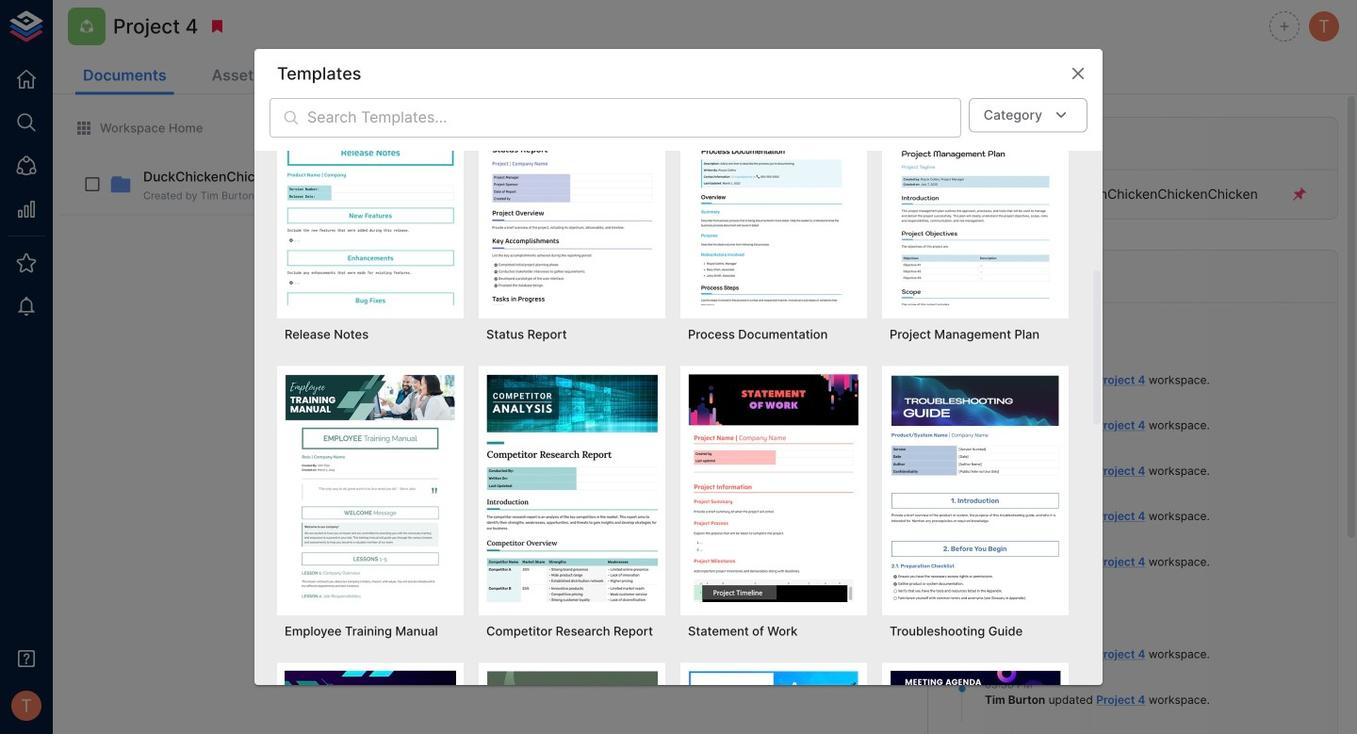 Task type: locate. For each thing, give the bounding box(es) containing it.
status report image
[[487, 77, 658, 306]]

process documentation image
[[688, 77, 860, 306]]

release notes image
[[285, 77, 456, 306]]

instruction manual image
[[285, 671, 456, 735]]

brand style guide image
[[688, 671, 860, 735]]

remove bookmark image
[[209, 18, 226, 35]]

employee training manual image
[[285, 374, 456, 603]]

dialog
[[255, 49, 1103, 735]]



Task type: vqa. For each thing, say whether or not it's contained in the screenshot.
"pin"
no



Task type: describe. For each thing, give the bounding box(es) containing it.
favorite image
[[442, 169, 459, 186]]

project management plan image
[[890, 77, 1062, 306]]

issue tracker image
[[487, 671, 658, 735]]

competitor research report image
[[487, 374, 658, 603]]

statement of work image
[[688, 374, 860, 603]]

unpin image
[[1292, 186, 1309, 203]]

troubleshooting guide image
[[890, 374, 1062, 603]]

meeting agenda image
[[890, 671, 1062, 735]]

Search Templates... text field
[[307, 98, 962, 138]]



